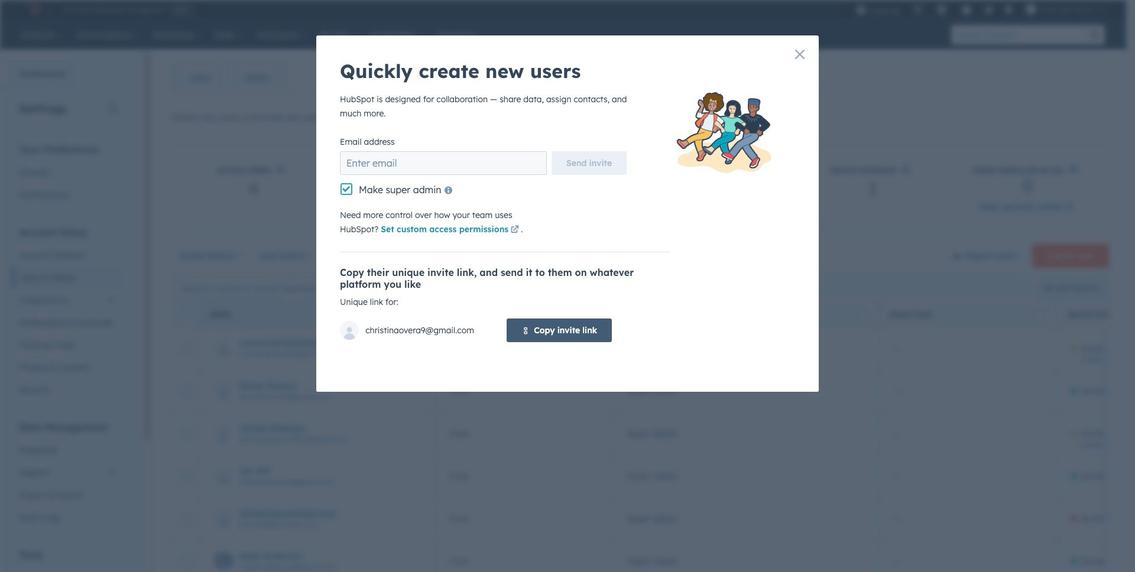 Task type: describe. For each thing, give the bounding box(es) containing it.
data management element
[[12, 421, 124, 529]]

marketplaces image
[[937, 5, 947, 16]]

1 press to sort. element from the left
[[599, 310, 603, 320]]

Search HubSpot search field
[[952, 25, 1085, 45]]

close image
[[795, 50, 805, 59]]

Enter email email field
[[340, 151, 547, 175]]



Task type: locate. For each thing, give the bounding box(es) containing it.
3 press to sort. element from the left
[[1043, 310, 1047, 320]]

jer mill image
[[1026, 4, 1037, 15]]

3 press to sort. image from the left
[[1043, 310, 1047, 318]]

0 horizontal spatial press to sort. image
[[599, 310, 603, 318]]

2 press to sort. element from the left
[[865, 310, 869, 320]]

1 horizontal spatial press to sort. element
[[865, 310, 869, 320]]

2 press to sort. image from the left
[[865, 310, 869, 318]]

account setup element
[[12, 226, 124, 402]]

Search name or email address search field
[[175, 278, 347, 299]]

link opens in a new window image
[[1066, 201, 1074, 215], [1066, 203, 1074, 212], [511, 224, 519, 238], [511, 226, 519, 235]]

0 horizontal spatial press to sort. element
[[599, 310, 603, 320]]

2 horizontal spatial press to sort. image
[[1043, 310, 1047, 318]]

1 horizontal spatial press to sort. image
[[865, 310, 869, 318]]

1 press to sort. image from the left
[[599, 310, 603, 318]]

2 horizontal spatial press to sort. element
[[1043, 310, 1047, 320]]

press to sort. image
[[599, 310, 603, 318], [865, 310, 869, 318], [1043, 310, 1047, 318]]

access element
[[613, 328, 879, 370]]

press to sort. element
[[599, 310, 603, 320], [865, 310, 869, 320], [1043, 310, 1047, 320]]

menu
[[850, 0, 1113, 19]]

your preferences element
[[12, 143, 124, 206]]

navigation
[[172, 63, 287, 92]]

dialog
[[316, 35, 819, 392]]



Task type: vqa. For each thing, say whether or not it's contained in the screenshot.
left Press to sort. icon
yes



